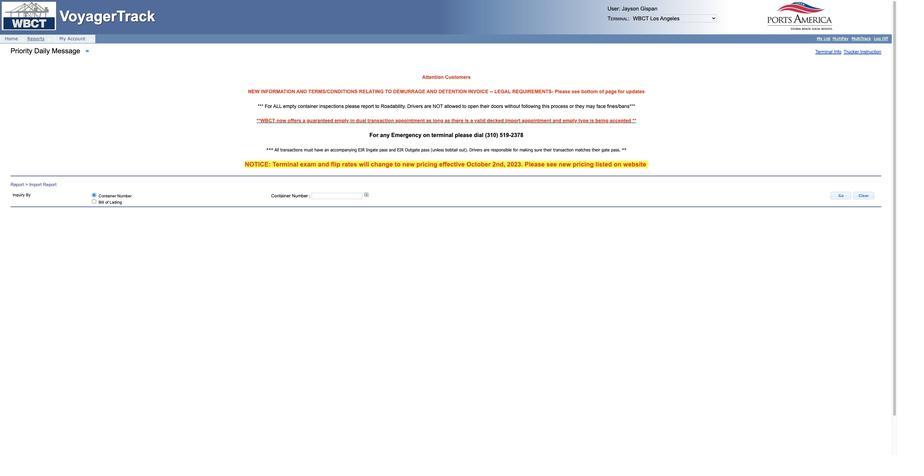 Task type: describe. For each thing, give the bounding box(es) containing it.
gispan
[[641, 5, 658, 11]]

2 eir from the left
[[397, 147, 404, 152]]

matches
[[575, 147, 591, 152]]

2 pricing from the left
[[573, 161, 594, 168]]

process
[[551, 103, 568, 109]]

number for container number
[[117, 194, 132, 198]]

offers
[[288, 118, 301, 124]]

container for container number :
[[271, 193, 291, 199]]

relating
[[359, 89, 384, 94]]

clear button
[[854, 192, 875, 200]]

bottom
[[582, 89, 598, 94]]

inquiry
[[13, 193, 25, 197]]

all
[[273, 103, 282, 109]]

this
[[542, 103, 550, 109]]

1 report from the left
[[11, 182, 24, 187]]

*** all transactions must have an accompanying eir ingate pass and eir outgate pass (unless bobtail out). drivers are responsible for making sure their transaction matches their gate pass. **
[[267, 147, 627, 152]]

responsible
[[491, 147, 512, 152]]

container for container number
[[99, 194, 116, 198]]

new information and terms/conditions relating to demurrage and detention invoice -- legal requirements- please see bottom of page for updates
[[248, 89, 645, 94]]

1 pricing from the left
[[417, 161, 438, 168]]

2 is from the left
[[590, 118, 594, 124]]

1 horizontal spatial empty
[[335, 118, 349, 124]]

go button
[[831, 192, 852, 200]]

0 horizontal spatial empty
[[283, 103, 297, 109]]

type
[[579, 118, 589, 124]]

accompanying
[[331, 147, 357, 152]]

2 horizontal spatial empty
[[563, 118, 578, 124]]

to
[[385, 89, 392, 94]]

page
[[606, 89, 617, 94]]

daily
[[34, 47, 50, 55]]

they
[[576, 103, 585, 109]]

1 and from the left
[[297, 89, 307, 94]]

1 new from the left
[[403, 161, 415, 168]]

2 pass from the left
[[421, 147, 430, 152]]

0 horizontal spatial please
[[525, 161, 545, 168]]

an
[[325, 147, 329, 152]]

bobtail
[[446, 147, 458, 152]]

2 new from the left
[[559, 161, 571, 168]]

2 report from the left
[[43, 182, 57, 187]]

voyagertrack
[[60, 8, 155, 25]]

2 horizontal spatial their
[[592, 147, 601, 152]]

0 horizontal spatial their
[[480, 103, 490, 109]]

list
[[824, 36, 831, 41]]

1 a from the left
[[303, 118, 306, 124]]

doors
[[491, 103, 504, 109]]

requirements-
[[513, 89, 554, 94]]

1 appointment from the left
[[396, 118, 425, 124]]

:
[[309, 193, 311, 199]]

terminal info link
[[816, 47, 842, 55]]

being
[[596, 118, 609, 124]]

*** for *** all transactions must have an accompanying eir ingate pass and eir outgate pass (unless bobtail out). drivers are responsible for making sure their transaction matches their gate pass. **
[[267, 147, 273, 152]]

long
[[433, 118, 444, 124]]

fines/bans***
[[608, 103, 636, 109]]

0 horizontal spatial on
[[423, 132, 430, 138]]

trucker instruction link
[[842, 47, 882, 55]]

priority daily message
[[11, 47, 84, 55]]

terminal:
[[608, 16, 631, 22]]

trucker instruction
[[844, 49, 882, 54]]

outgate
[[405, 147, 420, 152]]

guaranteed
[[307, 118, 333, 124]]

as
[[426, 118, 432, 124]]

2nd,
[[493, 161, 506, 168]]

2023.
[[507, 161, 523, 168]]

2378
[[511, 132, 524, 138]]

my for my account
[[59, 36, 66, 42]]

1 horizontal spatial for
[[618, 89, 625, 94]]

container
[[298, 103, 318, 109]]

face
[[597, 103, 606, 109]]

1 horizontal spatial their
[[544, 147, 552, 152]]

2 vertical spatial and
[[318, 161, 329, 168]]

now
[[277, 118, 286, 124]]

making
[[520, 147, 533, 152]]

terminal
[[432, 132, 454, 138]]

dial
[[474, 132, 484, 138]]

terminal info
[[816, 49, 842, 54]]

**wbct
[[257, 118, 275, 124]]

off
[[883, 36, 889, 41]]

terminal inside "link"
[[816, 49, 833, 54]]

2 and from the left
[[427, 89, 437, 94]]

0 vertical spatial of
[[600, 89, 604, 94]]

0 horizontal spatial of
[[105, 200, 109, 205]]

my account
[[59, 36, 85, 42]]

detention
[[439, 89, 467, 94]]

trucker
[[844, 49, 860, 54]]

2 - from the left
[[492, 89, 493, 94]]

*** for all empty container inspections please report to roadability. drivers are not allowed to open their doors without following this process or they may face fines/bans***
[[258, 103, 636, 109]]

reports
[[27, 36, 45, 42]]

following
[[522, 103, 541, 109]]

for any emergency on terminal please dial (310) 519-2378
[[370, 132, 524, 138]]

1 vertical spatial transaction
[[554, 147, 574, 152]]

sure
[[535, 147, 543, 152]]

decked
[[487, 118, 504, 124]]

my list link
[[816, 36, 832, 41]]

0 vertical spatial please
[[345, 103, 360, 109]]

bill of lading
[[98, 200, 122, 205]]

my account link
[[55, 35, 96, 43]]

without
[[505, 103, 520, 109]]



Task type: vqa. For each thing, say whether or not it's contained in the screenshot.
"Priority"
yes



Task type: locate. For each thing, give the bounding box(es) containing it.
0 horizontal spatial please
[[345, 103, 360, 109]]

on
[[423, 132, 430, 138], [614, 161, 622, 168]]

1 horizontal spatial for
[[370, 132, 379, 138]]

0 horizontal spatial **
[[622, 147, 627, 152]]

demurrage
[[393, 89, 426, 94]]

report
[[361, 103, 374, 109]]

2 horizontal spatial and
[[553, 118, 562, 124]]

appointment down the following at right top
[[522, 118, 552, 124]]

0 horizontal spatial a
[[303, 118, 306, 124]]

1 horizontal spatial a
[[471, 118, 473, 124]]

must
[[304, 147, 313, 152]]

container number :
[[271, 193, 312, 199]]

reports link
[[22, 35, 55, 43]]

0 horizontal spatial terminal
[[273, 161, 298, 168]]

1 horizontal spatial and
[[389, 147, 396, 152]]

0 horizontal spatial eir
[[358, 147, 365, 152]]

pricing down matches
[[573, 161, 594, 168]]

open
[[468, 103, 479, 109]]

0 vertical spatial ***
[[258, 103, 264, 109]]

jayson
[[622, 5, 639, 11]]

my
[[59, 36, 66, 42], [818, 36, 823, 41]]

0 vertical spatial for
[[265, 103, 272, 109]]

of right the bill
[[105, 200, 109, 205]]

1 vertical spatial of
[[105, 200, 109, 205]]

0 horizontal spatial transaction
[[368, 118, 394, 124]]

ingate
[[366, 147, 378, 152]]

0 vertical spatial please
[[555, 89, 571, 94]]

of left page
[[600, 89, 604, 94]]

1 vertical spatial terminal
[[273, 161, 298, 168]]

their right sure
[[544, 147, 552, 152]]

inspections
[[320, 103, 344, 109]]

to left open
[[463, 103, 467, 109]]

0 horizontal spatial and
[[297, 89, 307, 94]]

drivers
[[408, 103, 423, 109], [470, 147, 483, 152]]

0 horizontal spatial is
[[465, 118, 469, 124]]

1 horizontal spatial see
[[572, 89, 580, 94]]

1 horizontal spatial report
[[43, 182, 57, 187]]

empty right the all
[[283, 103, 297, 109]]

0 horizontal spatial report
[[11, 182, 24, 187]]

1 vertical spatial and
[[389, 147, 396, 152]]

on down as
[[423, 132, 430, 138]]

please up 'in'
[[345, 103, 360, 109]]

container left :
[[271, 193, 291, 199]]

to for drivers
[[375, 103, 380, 109]]

1 vertical spatial are
[[484, 147, 490, 152]]

1 horizontal spatial and
[[427, 89, 437, 94]]

multipay link
[[832, 36, 850, 41]]

terminal down my list link
[[816, 49, 833, 54]]

and
[[297, 89, 307, 94], [427, 89, 437, 94]]

my list multipay multitrack log off
[[818, 36, 889, 41]]

pass right 'ingate'
[[380, 147, 388, 152]]

are left not
[[425, 103, 432, 109]]

please up "process"
[[555, 89, 571, 94]]

0 horizontal spatial see
[[547, 161, 557, 168]]

are left responsible
[[484, 147, 490, 152]]

1 horizontal spatial to
[[395, 161, 401, 168]]

number up 'lading'
[[117, 194, 132, 198]]

to right report
[[375, 103, 380, 109]]

effective
[[439, 161, 465, 168]]

transaction up "any"
[[368, 118, 394, 124]]

2 horizontal spatial to
[[463, 103, 467, 109]]

0 horizontal spatial my
[[59, 36, 66, 42]]

instruction
[[861, 49, 882, 54]]

(unless
[[431, 147, 444, 152]]

1 is from the left
[[465, 118, 469, 124]]

1 horizontal spatial my
[[818, 36, 823, 41]]

new
[[248, 89, 260, 94]]

exam
[[300, 161, 316, 168]]

0 horizontal spatial new
[[403, 161, 415, 168]]

0 vertical spatial are
[[425, 103, 432, 109]]

my up message
[[59, 36, 66, 42]]

for left "any"
[[370, 132, 379, 138]]

1 vertical spatial for
[[513, 147, 518, 152]]

1 horizontal spatial new
[[559, 161, 571, 168]]

is right type in the top of the page
[[590, 118, 594, 124]]

0 vertical spatial **
[[633, 118, 637, 124]]

appointment up 'emergency'
[[396, 118, 425, 124]]

container up bill of lading
[[99, 194, 116, 198]]

emergency
[[392, 132, 422, 138]]

for right page
[[618, 89, 625, 94]]

of
[[600, 89, 604, 94], [105, 200, 109, 205]]

see
[[572, 89, 580, 94], [547, 161, 557, 168]]

home
[[5, 36, 18, 42]]

terminal
[[816, 49, 833, 54], [273, 161, 298, 168]]

eir left 'ingate'
[[358, 147, 365, 152]]

please
[[555, 89, 571, 94], [525, 161, 545, 168]]

their right open
[[480, 103, 490, 109]]

1 horizontal spatial pricing
[[573, 161, 594, 168]]

1 vertical spatial please
[[525, 161, 545, 168]]

0 vertical spatial on
[[423, 132, 430, 138]]

None radio
[[92, 193, 97, 198], [92, 199, 97, 204], [92, 193, 97, 198], [92, 199, 97, 204]]

eir left outgate on the top of the page
[[397, 147, 404, 152]]

0 horizontal spatial for
[[265, 103, 272, 109]]

new
[[403, 161, 415, 168], [559, 161, 571, 168]]

for
[[265, 103, 272, 109], [370, 132, 379, 138]]

website
[[624, 161, 647, 168]]

a
[[303, 118, 306, 124], [471, 118, 473, 124]]

import
[[505, 118, 521, 124]]

log
[[875, 36, 881, 41]]

1 horizontal spatial please
[[455, 132, 473, 138]]

0 vertical spatial see
[[572, 89, 580, 94]]

clear
[[859, 193, 869, 198]]

and up container
[[297, 89, 307, 94]]

0 horizontal spatial pricing
[[417, 161, 438, 168]]

0 horizontal spatial and
[[318, 161, 329, 168]]

october
[[467, 161, 491, 168]]

and down attention
[[427, 89, 437, 94]]

for left 'making'
[[513, 147, 518, 152]]

0 horizontal spatial container
[[99, 194, 116, 198]]

all
[[275, 147, 279, 152]]

0 horizontal spatial are
[[425, 103, 432, 109]]

transactions
[[280, 147, 303, 152]]

1 vertical spatial see
[[547, 161, 557, 168]]

user: jayson gispan
[[608, 5, 658, 11]]

terminal down transactions at the top of the page
[[273, 161, 298, 168]]

home link
[[0, 35, 22, 43]]

multipay
[[833, 36, 849, 41]]

(310)
[[485, 132, 498, 138]]

a left valid
[[471, 118, 473, 124]]

1 vertical spatial for
[[370, 132, 379, 138]]

1 horizontal spatial number
[[292, 193, 308, 199]]

empty left type in the top of the page
[[563, 118, 578, 124]]

for left the all
[[265, 103, 272, 109]]

1 horizontal spatial transaction
[[554, 147, 574, 152]]

number for container number :
[[292, 193, 308, 199]]

notice: terminal exam and flip rates will change to new pricing effective october 2nd, 2023. please see new pricing listed on website
[[245, 161, 649, 168]]

a right offers
[[303, 118, 306, 124]]

*** for *** for all empty container inspections please report to roadability. drivers are not allowed to open their doors without following this process or they may face fines/bans***
[[258, 103, 264, 109]]

drivers right out).
[[470, 147, 483, 152]]

1 horizontal spatial **
[[633, 118, 637, 124]]

allowed
[[445, 103, 461, 109]]

account
[[67, 36, 85, 42]]

1 horizontal spatial please
[[555, 89, 571, 94]]

and down "any"
[[389, 147, 396, 152]]

1 pass from the left
[[380, 147, 388, 152]]

to
[[375, 103, 380, 109], [463, 103, 467, 109], [395, 161, 401, 168]]

report left >
[[11, 182, 24, 187]]

transaction left matches
[[554, 147, 574, 152]]

1 eir from the left
[[358, 147, 365, 152]]

lading
[[110, 200, 122, 205]]

and left flip
[[318, 161, 329, 168]]

may
[[586, 103, 596, 109]]

1 horizontal spatial drivers
[[470, 147, 483, 152]]

any
[[380, 132, 390, 138]]

and
[[553, 118, 562, 124], [389, 147, 396, 152], [318, 161, 329, 168]]

0 horizontal spatial for
[[513, 147, 518, 152]]

2 appointment from the left
[[522, 118, 552, 124]]

out).
[[459, 147, 468, 152]]

please down sure
[[525, 161, 545, 168]]

listed
[[596, 161, 612, 168]]

0 vertical spatial terminal
[[816, 49, 833, 54]]

empty
[[283, 103, 297, 109], [335, 118, 349, 124], [563, 118, 578, 124]]

** right pass. at right top
[[622, 147, 627, 152]]

1 horizontal spatial is
[[590, 118, 594, 124]]

0 vertical spatial and
[[553, 118, 562, 124]]

pass
[[380, 147, 388, 152], [421, 147, 430, 152]]

multitrack link
[[851, 36, 873, 41]]

0 vertical spatial for
[[618, 89, 625, 94]]

information
[[261, 89, 295, 94]]

report right import
[[43, 182, 57, 187]]

0 horizontal spatial pass
[[380, 147, 388, 152]]

import
[[29, 182, 42, 187]]

1 vertical spatial drivers
[[470, 147, 483, 152]]

0 horizontal spatial ***
[[258, 103, 264, 109]]

None text field
[[312, 193, 362, 199]]

*** up "**wbct"
[[258, 103, 264, 109]]

not
[[433, 103, 443, 109]]

pricing down (unless
[[417, 161, 438, 168]]

roadability.
[[381, 103, 406, 109]]

pass.
[[611, 147, 621, 152]]

rates
[[342, 161, 357, 168]]

1 vertical spatial please
[[455, 132, 473, 138]]

go
[[839, 193, 844, 198]]

flip
[[331, 161, 341, 168]]

1 vertical spatial on
[[614, 161, 622, 168]]

accepted
[[610, 118, 632, 124]]

1 horizontal spatial on
[[614, 161, 622, 168]]

their left gate
[[592, 147, 601, 152]]

1 horizontal spatial are
[[484, 147, 490, 152]]

number left :
[[292, 193, 308, 199]]

valid
[[475, 118, 486, 124]]

>
[[25, 182, 28, 187]]

1 - from the left
[[490, 89, 492, 94]]

** right accepted
[[633, 118, 637, 124]]

by
[[26, 193, 31, 197]]

*** left all
[[267, 147, 273, 152]]

to for pricing
[[395, 161, 401, 168]]

container
[[271, 193, 291, 199], [99, 194, 116, 198]]

change
[[371, 161, 393, 168]]

my left list
[[818, 36, 823, 41]]

empty left 'in'
[[335, 118, 349, 124]]

0 vertical spatial drivers
[[408, 103, 423, 109]]

0 horizontal spatial drivers
[[408, 103, 423, 109]]

-
[[490, 89, 492, 94], [492, 89, 493, 94]]

gate
[[602, 147, 610, 152]]

1 horizontal spatial pass
[[421, 147, 430, 152]]

1 horizontal spatial terminal
[[816, 49, 833, 54]]

are
[[425, 103, 432, 109], [484, 147, 490, 152]]

multitrack
[[852, 36, 872, 41]]

pass left (unless
[[421, 147, 430, 152]]

1 horizontal spatial of
[[600, 89, 604, 94]]

1 vertical spatial **
[[622, 147, 627, 152]]

1 horizontal spatial ***
[[267, 147, 273, 152]]

priority
[[11, 47, 32, 55]]

attention
[[422, 74, 444, 80]]

drivers down demurrage
[[408, 103, 423, 109]]

to right change
[[395, 161, 401, 168]]

invoice
[[469, 89, 489, 94]]

container number
[[98, 194, 132, 198]]

their
[[480, 103, 490, 109], [544, 147, 552, 152], [592, 147, 601, 152]]

on right listed
[[614, 161, 622, 168]]

0 horizontal spatial appointment
[[396, 118, 425, 124]]

1 horizontal spatial container
[[271, 193, 291, 199]]

0 vertical spatial transaction
[[368, 118, 394, 124]]

1 horizontal spatial appointment
[[522, 118, 552, 124]]

1 horizontal spatial eir
[[397, 147, 404, 152]]

please up out).
[[455, 132, 473, 138]]

my for my list multipay multitrack log off
[[818, 36, 823, 41]]

1 vertical spatial ***
[[267, 147, 273, 152]]

0 horizontal spatial number
[[117, 194, 132, 198]]

and down "process"
[[553, 118, 562, 124]]

0 horizontal spatial to
[[375, 103, 380, 109]]

2 a from the left
[[471, 118, 473, 124]]

as there
[[445, 118, 464, 124]]

is right as there
[[465, 118, 469, 124]]



